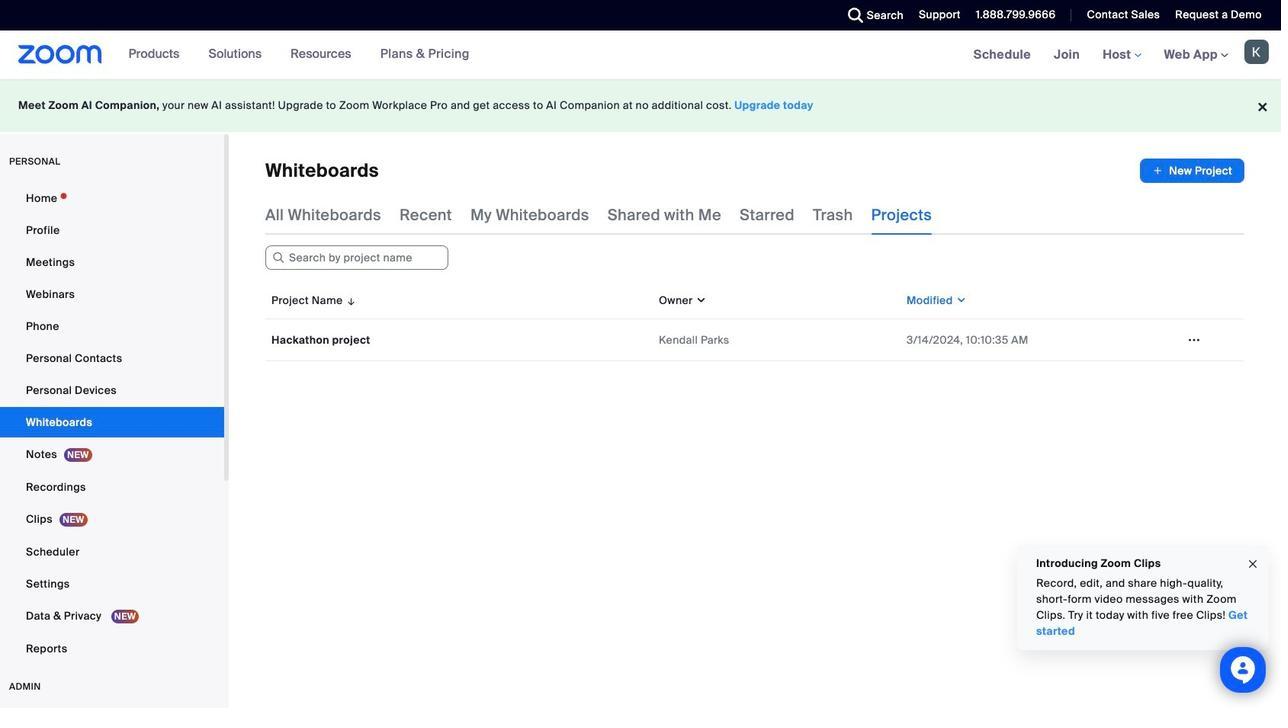 Task type: describe. For each thing, give the bounding box(es) containing it.
down image
[[953, 293, 967, 308]]

close image
[[1247, 556, 1259, 573]]

add image
[[1153, 163, 1163, 178]]

tabs of all whiteboard page tab list
[[265, 195, 932, 235]]

edit project image
[[1182, 333, 1207, 347]]



Task type: vqa. For each thing, say whether or not it's contained in the screenshot.
Team Chat image
no



Task type: locate. For each thing, give the bounding box(es) containing it.
zoom logo image
[[18, 45, 102, 64]]

footer
[[0, 79, 1281, 132]]

banner
[[0, 31, 1281, 80]]

profile picture image
[[1245, 40, 1269, 64]]

Search text field
[[265, 246, 448, 270]]

application
[[265, 282, 1245, 362]]

down image
[[693, 293, 707, 308]]

product information navigation
[[117, 31, 481, 79]]

meetings navigation
[[962, 31, 1281, 80]]

arrow down image
[[343, 291, 357, 310]]

personal menu menu
[[0, 183, 224, 666]]



